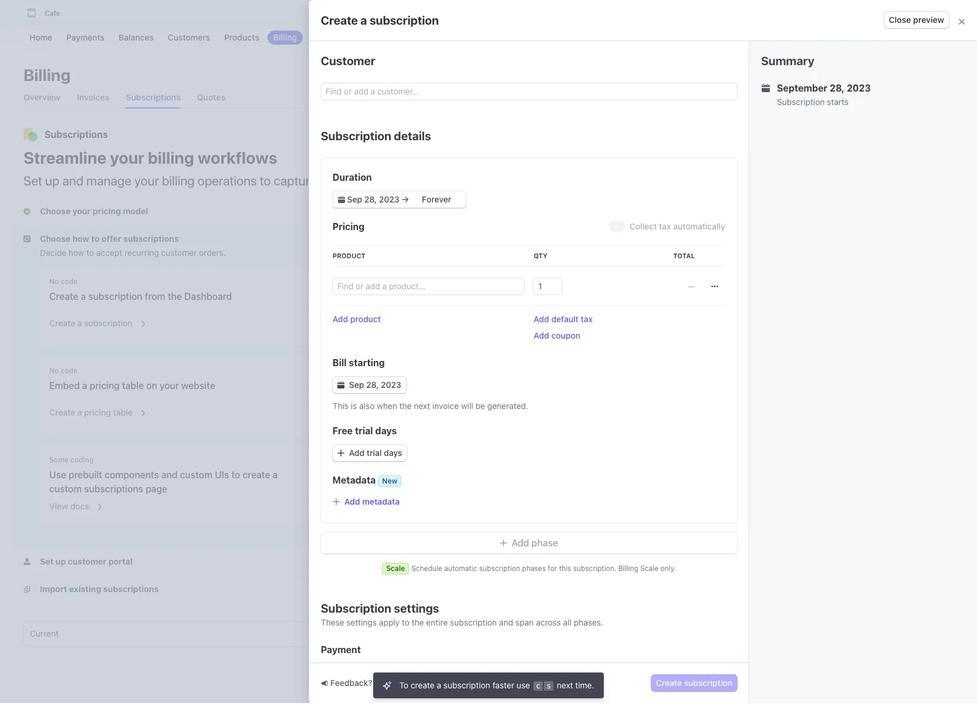 Task type: vqa. For each thing, say whether or not it's contained in the screenshot.
incorrect
no



Task type: locate. For each thing, give the bounding box(es) containing it.
more right capture
[[320, 173, 348, 189]]

1 vertical spatial how
[[69, 248, 84, 258]]

1 horizontal spatial more
[[771, 280, 791, 290]]

0 vertical spatial view
[[336, 412, 355, 422]]

add
[[333, 314, 348, 324], [534, 314, 550, 324], [534, 331, 550, 341], [349, 448, 365, 458], [345, 497, 360, 507], [512, 538, 530, 549]]

recurring
[[699, 170, 734, 180], [464, 173, 514, 189], [698, 194, 733, 204], [700, 233, 734, 243], [125, 248, 159, 258]]

payment
[[371, 291, 409, 302], [371, 318, 405, 328]]

table
[[122, 381, 144, 391], [113, 408, 133, 418]]

add for add phase
[[512, 538, 530, 549]]

days up add trial days
[[376, 426, 397, 436]]

be
[[476, 401, 485, 411]]

subscriptions up decide how to accept recurring customer orders.
[[123, 234, 179, 244]]

1 vertical spatial docs
[[70, 502, 89, 512]]

subscriptions
[[123, 234, 179, 244], [361, 381, 420, 391], [84, 484, 143, 495]]

the right when
[[400, 401, 412, 411]]

more right learn
[[771, 280, 791, 290]]

1 vertical spatial pricing
[[84, 408, 111, 418]]

1 horizontal spatial tax
[[660, 221, 672, 231]]

0 horizontal spatial view
[[49, 502, 68, 512]]

filter
[[739, 70, 759, 80]]

the left entire
[[412, 618, 424, 628]]

1 vertical spatial view docs
[[49, 502, 89, 512]]

link inside create a payment link button
[[407, 318, 420, 328]]

0 vertical spatial days
[[376, 426, 397, 436]]

1 vertical spatial svg image
[[338, 382, 345, 389]]

table up create a pricing table button
[[122, 381, 144, 391]]

billing.
[[735, 194, 760, 204]]

with up the generated.
[[494, 381, 512, 391]]

revenue up upgrade to scale
[[682, 257, 713, 267]]

link down 'no code share a payment link with your customers'
[[407, 318, 420, 328]]

payments inside 0.5% on recurring payments create subscriptions, offer trials or discounts, and effortlessly manage recurring billing.
[[736, 170, 773, 180]]

1 vertical spatial view
[[49, 502, 68, 512]]

view
[[336, 412, 355, 422], [49, 502, 68, 512]]

a inside low code offer subscriptions on your website with a checkout integration
[[515, 381, 520, 391]]

tax up 0.8%
[[660, 221, 672, 231]]

subscriptions up when
[[361, 381, 420, 391]]

all
[[564, 618, 572, 628]]

manage down the 0.5%
[[666, 194, 696, 204]]

invoice up invoicing, on the right top
[[828, 233, 855, 243]]

subscription up duration
[[321, 129, 392, 143]]

how inside dropdown button
[[73, 234, 89, 244]]

up
[[45, 173, 60, 189]]

to left capture
[[260, 173, 271, 189]]

add metadata button
[[333, 497, 400, 507]]

time.
[[576, 681, 595, 691]]

payments up recovery,
[[857, 233, 894, 243]]

0 vertical spatial settings
[[394, 602, 439, 616]]

pricing inside no code embed a pricing table on your website
[[90, 381, 120, 391]]

payments
[[736, 170, 773, 180], [517, 173, 572, 189], [736, 233, 773, 243], [857, 233, 894, 243]]

0 horizontal spatial custom
[[49, 484, 82, 495]]

no up share
[[336, 277, 346, 286]]

link up create a payment link button
[[412, 291, 427, 302]]

c
[[536, 682, 541, 691]]

capture
[[274, 173, 317, 189]]

2 website from the left
[[457, 381, 491, 391]]

code inside low code offer subscriptions on your website with a checkout integration
[[352, 367, 368, 375]]

accept down the choose how to offer subscriptions
[[96, 248, 122, 258]]

create
[[321, 13, 358, 27], [666, 184, 691, 194], [49, 291, 78, 302], [49, 318, 75, 328], [336, 318, 362, 328], [49, 408, 75, 418], [657, 678, 683, 688]]

settings left "apply" in the left of the page
[[347, 618, 377, 628]]

code down decide
[[61, 277, 78, 286]]

the right from
[[168, 291, 182, 302]]

1 horizontal spatial next
[[557, 681, 574, 691]]

0 vertical spatial more
[[320, 173, 348, 189]]

custom down use at the bottom of the page
[[49, 484, 82, 495]]

0 vertical spatial 28,
[[830, 83, 845, 93]]

no down decide
[[49, 277, 59, 286]]

subscription
[[370, 13, 439, 27], [738, 247, 785, 257], [88, 291, 143, 302], [84, 318, 132, 328], [480, 564, 521, 573], [450, 618, 497, 628], [685, 678, 733, 688], [444, 681, 491, 691]]

phase
[[532, 538, 558, 549]]

or
[[790, 184, 798, 194]]

revenue up start date field
[[351, 173, 396, 189]]

and left the span
[[500, 618, 514, 628]]

0 vertical spatial link
[[412, 291, 427, 302]]

1 horizontal spatial website
[[457, 381, 491, 391]]

create inside create a payment link button
[[336, 318, 362, 328]]

0 vertical spatial subscriptions
[[123, 234, 179, 244]]

table down no code embed a pricing table on your website
[[113, 408, 133, 418]]

—
[[688, 281, 695, 291]]

scale inside upgrade to scale link
[[717, 280, 738, 290]]

2023 inside september 28, 2023 subscription starts
[[848, 83, 872, 93]]

28, inside sep 28, 2023 button
[[366, 380, 379, 390]]

28, for sep
[[366, 380, 379, 390]]

subscription down september
[[778, 97, 825, 107]]

0 horizontal spatial docs
[[70, 502, 89, 512]]

with inside 'no code share a payment link with your customers'
[[429, 291, 448, 302]]

0 vertical spatial custom
[[180, 470, 213, 480]]

1 vertical spatial trial
[[367, 448, 382, 458]]

free trial days
[[333, 426, 397, 436]]

recovery,
[[885, 247, 920, 257]]

with left customers
[[429, 291, 448, 302]]

no inside no code embed a pricing table on your website
[[49, 367, 59, 375]]

trial for free
[[355, 426, 373, 436]]

add up the add coupon
[[534, 314, 550, 324]]

trial down free trial days
[[367, 448, 382, 458]]

view down use at the bottom of the page
[[49, 502, 68, 512]]

1 horizontal spatial accept
[[423, 173, 461, 189]]

create inside 0.5% on recurring payments create subscriptions, offer trials or discounts, and effortlessly manage recurring billing.
[[666, 184, 691, 194]]

scale inside billing scale 0.8% on recurring payments and one-time invoice payments automate quoting, subscription billing, invoicing, revenue recovery, and revenue recognition.
[[692, 217, 713, 227]]

create a pricing table
[[49, 408, 133, 418]]

2023 up starts
[[848, 83, 872, 93]]

feedback?
[[331, 678, 373, 688]]

1 payment from the top
[[371, 291, 409, 302]]

2 payment from the top
[[371, 318, 405, 328]]

link inside 'no code share a payment link with your customers'
[[412, 291, 427, 302]]

billing inside billing scale 0.8% on recurring payments and one-time invoice payments automate quoting, subscription billing, invoicing, revenue recovery, and revenue recognition.
[[666, 217, 690, 227]]

subscription up these
[[321, 602, 392, 616]]

svg image down low
[[338, 382, 345, 389]]

this is also when the next invoice will be generated.
[[333, 401, 529, 411]]

Find or add a product… text field
[[333, 278, 525, 295]]

view docs down use at the bottom of the page
[[49, 502, 89, 512]]

0 vertical spatial table
[[122, 381, 144, 391]]

0 vertical spatial create
[[243, 470, 270, 480]]

across
[[536, 618, 561, 628]]

next right when
[[414, 401, 431, 411]]

trial for add
[[367, 448, 382, 458]]

add for add coupon
[[534, 331, 550, 341]]

view docs button for subscriptions
[[329, 405, 391, 426]]

svg image
[[338, 196, 345, 203], [500, 540, 507, 547]]

to right "apply" in the left of the page
[[402, 618, 410, 628]]

0 vertical spatial how
[[73, 234, 89, 244]]

manage
[[86, 173, 132, 189], [666, 194, 696, 204]]

low code offer subscriptions on your website with a checkout integration
[[336, 367, 564, 405]]

payments left globally.
[[517, 173, 572, 189]]

svg image left add phase
[[500, 540, 507, 547]]

a inside no code create a subscription from the dashboard
[[81, 291, 86, 302]]

subscription details
[[321, 129, 431, 143]]

metadata
[[333, 475, 376, 486]]

add left phase
[[512, 538, 530, 549]]

the for code
[[168, 291, 182, 302]]

0 vertical spatial create a subscription
[[321, 13, 439, 27]]

add down free trial days
[[349, 448, 365, 458]]

0.8%
[[666, 233, 686, 243]]

view docs button for prebuilt
[[42, 494, 104, 515]]

1 vertical spatial tax
[[581, 314, 593, 324]]

0 vertical spatial trial
[[355, 426, 373, 436]]

settings
[[394, 602, 439, 616], [347, 618, 377, 628]]

create a pricing table button
[[42, 400, 147, 421]]

28, up starts
[[830, 83, 845, 93]]

0 vertical spatial svg image
[[712, 283, 719, 290]]

1 vertical spatial create a subscription
[[49, 318, 132, 328]]

svg image right —
[[712, 283, 719, 290]]

custom left "uis"
[[180, 470, 213, 480]]

and left one-
[[775, 233, 790, 243]]

0 vertical spatial view docs button
[[329, 405, 391, 426]]

no up embed
[[49, 367, 59, 375]]

bill
[[333, 358, 347, 368]]

next
[[414, 401, 431, 411], [557, 681, 574, 691]]

billing
[[148, 148, 194, 167], [162, 173, 195, 189]]

with
[[429, 291, 448, 302], [494, 381, 512, 391]]

scale up quoting, at the top of the page
[[692, 217, 713, 227]]

docs down prebuilt
[[70, 502, 89, 512]]

0 vertical spatial payment
[[371, 291, 409, 302]]

add inside add coupon 'button'
[[534, 331, 550, 341]]

1 vertical spatial offer
[[102, 234, 121, 244]]

prebuilt
[[69, 470, 102, 480]]

0 vertical spatial docs
[[357, 412, 376, 422]]

view docs down is
[[336, 412, 376, 422]]

code for embed
[[61, 367, 78, 375]]

pricing up create a pricing table button
[[90, 381, 120, 391]]

add inside add product button
[[333, 314, 348, 324]]

1 vertical spatial manage
[[666, 194, 696, 204]]

next right s
[[557, 681, 574, 691]]

close
[[890, 15, 912, 25]]

the inside no code create a subscription from the dashboard
[[168, 291, 182, 302]]

docs
[[357, 412, 376, 422], [70, 502, 89, 512]]

payment inside 'no code share a payment link with your customers'
[[371, 291, 409, 302]]

add down share
[[333, 314, 348, 324]]

add inside 'add phase' 'button'
[[512, 538, 530, 549]]

a inside 'no code share a payment link with your customers'
[[364, 291, 369, 302]]

manage down streamline
[[86, 173, 132, 189]]

no code share a payment link with your customers
[[336, 277, 518, 302]]

offer up decide how to accept recurring customer orders.
[[102, 234, 121, 244]]

1 horizontal spatial manage
[[666, 194, 696, 204]]

1 horizontal spatial view docs button
[[329, 405, 391, 426]]

1 horizontal spatial 28,
[[830, 83, 845, 93]]

and up page on the bottom
[[161, 470, 178, 480]]

1 vertical spatial payment
[[371, 318, 405, 328]]

code
[[61, 277, 78, 286], [347, 277, 364, 286], [61, 367, 78, 375], [352, 367, 368, 375]]

learn
[[747, 280, 769, 290]]

to down the choose how to offer subscriptions dropdown button in the left top of the page
[[87, 248, 94, 258]]

subscriptions down components
[[84, 484, 143, 495]]

1 vertical spatial subscriptions
[[361, 381, 420, 391]]

billing
[[23, 65, 71, 85], [678, 154, 701, 164], [666, 217, 690, 227], [619, 564, 639, 573]]

subscription for subscription details
[[321, 129, 392, 143]]

2 horizontal spatial revenue
[[852, 247, 883, 257]]

1 vertical spatial svg image
[[500, 540, 507, 547]]

accept up end date field
[[423, 173, 461, 189]]

code for share
[[347, 277, 364, 286]]

and right 'up'
[[62, 173, 84, 189]]

0 horizontal spatial with
[[429, 291, 448, 302]]

code up embed
[[61, 367, 78, 375]]

2023 for sep
[[381, 380, 402, 390]]

28, right sep
[[366, 380, 379, 390]]

code inside 'no code share a payment link with your customers'
[[347, 277, 364, 286]]

use
[[49, 470, 66, 480]]

1 vertical spatial accept
[[96, 248, 122, 258]]

default
[[552, 314, 579, 324]]

0 horizontal spatial svg image
[[338, 196, 345, 203]]

days for add trial days
[[384, 448, 402, 458]]

offer inside 0.5% on recurring payments create subscriptions, offer trials or discounts, and effortlessly manage recurring billing.
[[749, 184, 767, 194]]

pricing down no code embed a pricing table on your website
[[84, 408, 111, 418]]

28, inside september 28, 2023 subscription starts
[[830, 83, 845, 93]]

0 vertical spatial invoice
[[828, 233, 855, 243]]

0 horizontal spatial next
[[414, 401, 431, 411]]

offer
[[749, 184, 767, 194], [102, 234, 121, 244]]

add left coupon
[[534, 331, 550, 341]]

sep
[[349, 380, 364, 390]]

how right choose
[[73, 234, 89, 244]]

subscription inside subscription settings these settings apply to the entire subscription and span across all phases.
[[450, 618, 497, 628]]

0 vertical spatial subscription
[[778, 97, 825, 107]]

to
[[400, 681, 409, 691]]

0 vertical spatial 2023
[[848, 83, 872, 93]]

this
[[560, 564, 572, 573]]

1 horizontal spatial create a subscription
[[321, 13, 439, 27]]

1 vertical spatial the
[[400, 401, 412, 411]]

code inside no code create a subscription from the dashboard
[[61, 277, 78, 286]]

subscription inside subscription settings these settings apply to the entire subscription and span across all phases.
[[321, 602, 392, 616]]

0 vertical spatial accept
[[423, 173, 461, 189]]

0 vertical spatial next
[[414, 401, 431, 411]]

2023 inside button
[[381, 380, 402, 390]]

svg image inside add trial days button
[[338, 450, 345, 457]]

0 vertical spatial with
[[429, 291, 448, 302]]

2 vertical spatial subscriptions
[[84, 484, 143, 495]]

code for offer
[[352, 367, 368, 375]]

2023 up when
[[381, 380, 402, 390]]

svg image inside 'add phase' 'button'
[[500, 540, 507, 547]]

free
[[333, 426, 353, 436]]

create a payment link
[[336, 318, 420, 328]]

the for settings
[[412, 618, 424, 628]]

embed
[[49, 381, 80, 391]]

components
[[105, 470, 159, 480]]

0 horizontal spatial manage
[[86, 173, 132, 189]]

billing scale 0.8% on recurring payments and one-time invoice payments automate quoting, subscription billing, invoicing, revenue recovery, and revenue recognition.
[[666, 217, 920, 267]]

days inside button
[[384, 448, 402, 458]]

filter button
[[722, 67, 763, 83]]

invoicing,
[[814, 247, 850, 257]]

0 horizontal spatial offer
[[102, 234, 121, 244]]

1 vertical spatial subscription
[[321, 129, 392, 143]]

how right decide
[[69, 248, 84, 258]]

1 website from the left
[[181, 381, 215, 391]]

to right "uis"
[[232, 470, 240, 480]]

settings up entire
[[394, 602, 439, 616]]

create right "uis"
[[243, 470, 270, 480]]

0 horizontal spatial revenue
[[351, 173, 396, 189]]

add product
[[333, 314, 381, 324]]

subscription inside no code create a subscription from the dashboard
[[88, 291, 143, 302]]

on inside low code offer subscriptions on your website with a checkout integration
[[422, 381, 433, 391]]

0 horizontal spatial more
[[320, 173, 348, 189]]

svg image
[[712, 283, 719, 290], [338, 382, 345, 389], [338, 450, 345, 457]]

generated.
[[488, 401, 529, 411]]

1 vertical spatial settings
[[347, 618, 377, 628]]

2 vertical spatial the
[[412, 618, 424, 628]]

0 horizontal spatial create
[[243, 470, 270, 480]]

1 vertical spatial table
[[113, 408, 133, 418]]

1 horizontal spatial custom
[[180, 470, 213, 480]]

code up sep
[[352, 367, 368, 375]]

1 vertical spatial 2023
[[381, 380, 402, 390]]

tax right default
[[581, 314, 593, 324]]

1 horizontal spatial view docs
[[336, 412, 376, 422]]

add for add trial days
[[349, 448, 365, 458]]

2 vertical spatial svg image
[[338, 450, 345, 457]]

your inside no code embed a pricing table on your website
[[160, 381, 179, 391]]

0 horizontal spatial accept
[[96, 248, 122, 258]]

the inside subscription settings these settings apply to the entire subscription and span across all phases.
[[412, 618, 424, 628]]

no inside 'no code share a payment link with your customers'
[[336, 277, 346, 286]]

0 vertical spatial pricing
[[90, 381, 120, 391]]

no for create a subscription from the dashboard
[[49, 277, 59, 286]]

to inside subscription settings these settings apply to the entire subscription and span across all phases.
[[402, 618, 410, 628]]

Find or add a customer… text field
[[321, 83, 738, 100]]

1 horizontal spatial offer
[[749, 184, 767, 194]]

low
[[336, 367, 350, 375]]

0 vertical spatial manage
[[86, 173, 132, 189]]

svg image down duration
[[338, 196, 345, 203]]

no inside no code create a subscription from the dashboard
[[49, 277, 59, 286]]

invoice left will
[[433, 401, 459, 411]]

create inside create subscription button
[[657, 678, 683, 688]]

1 vertical spatial custom
[[49, 484, 82, 495]]

tax
[[660, 221, 672, 231], [581, 314, 593, 324]]

invoice
[[828, 233, 855, 243], [433, 401, 459, 411]]

1 vertical spatial days
[[384, 448, 402, 458]]

trial inside button
[[367, 448, 382, 458]]

recurring up end date field
[[464, 173, 514, 189]]

0 horizontal spatial create a subscription
[[49, 318, 132, 328]]

svg image inside sep 28, 2023 button
[[338, 382, 345, 389]]

1 vertical spatial with
[[494, 381, 512, 391]]

revenue left recovery,
[[852, 247, 883, 257]]

to inside streamline your billing workflows set up and manage your billing operations to capture more revenue and accept recurring payments globally.
[[260, 173, 271, 189]]

a
[[361, 13, 367, 27], [81, 291, 86, 302], [364, 291, 369, 302], [77, 318, 82, 328], [364, 318, 369, 328], [82, 381, 87, 391], [515, 381, 520, 391], [77, 408, 82, 418], [273, 470, 278, 480], [437, 681, 442, 691]]

tab list
[[23, 622, 931, 647]]

add down metadata
[[345, 497, 360, 507]]

no
[[49, 277, 59, 286], [336, 277, 346, 286], [49, 367, 59, 375]]

1 horizontal spatial svg image
[[500, 540, 507, 547]]

code inside no code embed a pricing table on your website
[[61, 367, 78, 375]]

0 horizontal spatial 28,
[[366, 380, 379, 390]]

docs down also
[[357, 412, 376, 422]]

add inside button
[[534, 314, 550, 324]]

decide how to accept recurring customer orders.
[[40, 248, 226, 258]]

no code embed a pricing table on your website
[[49, 367, 215, 391]]

customer
[[161, 248, 197, 258]]

trial right free at the left
[[355, 426, 373, 436]]

1 horizontal spatial create
[[411, 681, 435, 691]]

1 vertical spatial link
[[407, 318, 420, 328]]

scale down the recognition.
[[717, 280, 738, 290]]

1 horizontal spatial invoice
[[828, 233, 855, 243]]

add inside add trial days button
[[349, 448, 365, 458]]

manage inside 0.5% on recurring payments create subscriptions, offer trials or discounts, and effortlessly manage recurring billing.
[[666, 194, 696, 204]]

payments up billing.
[[736, 170, 773, 180]]

recognition.
[[715, 257, 760, 267]]

0 horizontal spatial view docs button
[[42, 494, 104, 515]]

add product button
[[333, 314, 381, 325]]

days up the new
[[384, 448, 402, 458]]

to up decide how to accept recurring customer orders.
[[91, 234, 100, 244]]

s
[[547, 682, 552, 691]]

create right to at the bottom of the page
[[411, 681, 435, 691]]

0 horizontal spatial view docs
[[49, 502, 89, 512]]

offer left trials
[[749, 184, 767, 194]]

svg image down free at the left
[[338, 450, 345, 457]]

add phase button
[[321, 533, 738, 554]]

0 vertical spatial offer
[[749, 184, 767, 194]]

and right discounts,
[[842, 184, 856, 194]]

0 horizontal spatial 2023
[[381, 380, 402, 390]]

0 vertical spatial the
[[168, 291, 182, 302]]

days
[[376, 426, 397, 436], [384, 448, 402, 458]]

custom
[[180, 470, 213, 480], [49, 484, 82, 495]]

view down "this"
[[336, 412, 355, 422]]

create a subscription
[[321, 13, 439, 27], [49, 318, 132, 328]]

code up share
[[347, 277, 364, 286]]

total
[[674, 252, 695, 260]]

None text field
[[534, 278, 562, 295]]

subscription settings these settings apply to the entire subscription and span across all phases.
[[321, 602, 604, 628]]

faster
[[493, 681, 515, 691]]

recurring up quoting, at the top of the page
[[700, 233, 734, 243]]

2 vertical spatial subscription
[[321, 602, 392, 616]]



Task type: describe. For each thing, give the bounding box(es) containing it.
0.5%
[[666, 170, 685, 180]]

payments up the recognition.
[[736, 233, 773, 243]]

september
[[778, 83, 828, 93]]

with inside low code offer subscriptions on your website with a checkout integration
[[494, 381, 512, 391]]

subscription inside september 28, 2023 subscription starts
[[778, 97, 825, 107]]

0.5% on recurring payments create subscriptions, offer trials or discounts, and effortlessly manage recurring billing.
[[666, 170, 900, 204]]

1 vertical spatial create
[[411, 681, 435, 691]]

customers
[[472, 291, 518, 302]]

some
[[49, 456, 69, 465]]

to inside some coding use prebuilt components and custom uis to create a custom subscriptions page
[[232, 470, 240, 480]]

close preview
[[890, 15, 945, 25]]

offer inside dropdown button
[[102, 234, 121, 244]]

code for create
[[61, 277, 78, 286]]

billing,
[[787, 247, 812, 257]]

collect
[[630, 221, 658, 231]]

share
[[336, 291, 361, 302]]

subscriptions inside low code offer subscriptions on your website with a checkout integration
[[361, 381, 420, 391]]

and inside some coding use prebuilt components and custom uis to create a custom subscriptions page
[[161, 470, 178, 480]]

sep 28, 2023 button
[[333, 377, 406, 394]]

revenue inside streamline your billing workflows set up and manage your billing operations to capture more revenue and accept recurring payments globally.
[[351, 173, 396, 189]]

billing starter
[[678, 154, 731, 164]]

dashboard
[[184, 291, 232, 302]]

scale left only.
[[641, 564, 659, 573]]

customer
[[321, 54, 376, 68]]

end date field
[[410, 194, 464, 206]]

how for choose
[[73, 234, 89, 244]]

streamline your billing workflows set up and manage your billing operations to capture more revenue and accept recurring payments globally.
[[23, 148, 620, 189]]

create inside create a pricing table button
[[49, 408, 75, 418]]

1 horizontal spatial revenue
[[682, 257, 713, 267]]

phases
[[523, 564, 546, 573]]

1 vertical spatial more
[[771, 280, 791, 290]]

payments inside streamline your billing workflows set up and manage your billing operations to capture more revenue and accept recurring payments globally.
[[517, 173, 572, 189]]

phases.
[[574, 618, 604, 628]]

no for share a payment link with your customers
[[336, 277, 346, 286]]

website inside low code offer subscriptions on your website with a checkout integration
[[457, 381, 491, 391]]

on inside billing scale 0.8% on recurring payments and one-time invoice payments automate quoting, subscription billing, invoicing, revenue recovery, and revenue recognition.
[[688, 233, 697, 243]]

and inside 0.5% on recurring payments create subscriptions, offer trials or discounts, and effortlessly manage recurring billing.
[[842, 184, 856, 194]]

more inside streamline your billing workflows set up and manage your billing operations to capture more revenue and accept recurring payments globally.
[[320, 173, 348, 189]]

sep 28, 2023
[[349, 380, 402, 390]]

subscription for subscription settings these settings apply to the entire subscription and span across all phases.
[[321, 602, 392, 616]]

trials
[[769, 184, 788, 194]]

accept inside streamline your billing workflows set up and manage your billing operations to capture more revenue and accept recurring payments globally.
[[423, 173, 461, 189]]

some coding use prebuilt components and custom uis to create a custom subscriptions page
[[49, 456, 278, 495]]

preview
[[914, 15, 945, 25]]

28, for september
[[830, 83, 845, 93]]

schedule automatic subscription phases for this subscription. billing scale only.
[[412, 564, 677, 573]]

a inside no code embed a pricing table on your website
[[82, 381, 87, 391]]

schedule
[[412, 564, 443, 573]]

1 horizontal spatial view
[[336, 412, 355, 422]]

create inside no code create a subscription from the dashboard
[[49, 291, 78, 302]]

details
[[394, 129, 431, 143]]

start date field
[[346, 194, 401, 206]]

is
[[351, 401, 357, 411]]

export button
[[768, 67, 814, 83]]

0 vertical spatial billing
[[148, 148, 194, 167]]

how for decide
[[69, 248, 84, 258]]

subscriptions,
[[693, 184, 747, 194]]

add trial days
[[349, 448, 402, 458]]

learn more link
[[747, 279, 791, 291]]

billing for billing starter
[[678, 154, 701, 164]]

operations
[[198, 173, 257, 189]]

0 horizontal spatial settings
[[347, 618, 377, 628]]

0 horizontal spatial invoice
[[433, 401, 459, 411]]

no code create a subscription from the dashboard
[[49, 277, 232, 302]]

subscription inside billing scale 0.8% on recurring payments and one-time invoice payments automate quoting, subscription billing, invoicing, revenue recovery, and revenue recognition.
[[738, 247, 785, 257]]

svg image for free trial days
[[338, 450, 345, 457]]

table inside no code embed a pricing table on your website
[[122, 381, 144, 391]]

0 vertical spatial svg image
[[338, 196, 345, 203]]

1 horizontal spatial settings
[[394, 602, 439, 616]]

no for embed a pricing table on your website
[[49, 367, 59, 375]]

from
[[145, 291, 165, 302]]

when
[[377, 401, 398, 411]]

table inside button
[[113, 408, 133, 418]]

0 vertical spatial view docs
[[336, 412, 376, 422]]

create subscription button
[[652, 675, 738, 692]]

subscription.
[[574, 564, 617, 573]]

september 28, 2023 subscription starts
[[778, 83, 872, 107]]

subscriptions inside the choose how to offer subscriptions dropdown button
[[123, 234, 179, 244]]

coupon
[[552, 331, 581, 341]]

create a subscription button
[[42, 311, 147, 332]]

checkout
[[522, 381, 564, 391]]

set
[[23, 173, 42, 189]]

scale left schedule
[[386, 564, 405, 573]]

qty
[[534, 252, 548, 260]]

effortlessly
[[858, 184, 900, 194]]

a inside some coding use prebuilt components and custom uis to create a custom subscriptions page
[[273, 470, 278, 480]]

offer
[[336, 381, 359, 391]]

upgrade to scale link
[[666, 277, 742, 293]]

upgrade to scale
[[671, 280, 738, 290]]

create a subscription inside button
[[49, 318, 132, 328]]

these
[[321, 618, 344, 628]]

your inside 'no code share a payment link with your customers'
[[450, 291, 470, 302]]

website inside no code embed a pricing table on your website
[[181, 381, 215, 391]]

time
[[810, 233, 826, 243]]

create inside create a subscription button
[[49, 318, 75, 328]]

svg image for bill  starting
[[338, 382, 345, 389]]

on inside no code embed a pricing table on your website
[[146, 381, 157, 391]]

add for add product
[[333, 314, 348, 324]]

and up end date field
[[399, 173, 420, 189]]

add for add metadata
[[345, 497, 360, 507]]

to right —
[[707, 280, 714, 290]]

manage inside streamline your billing workflows set up and manage your billing operations to capture more revenue and accept recurring payments globally.
[[86, 173, 132, 189]]

1 vertical spatial billing
[[162, 173, 195, 189]]

apply
[[379, 618, 400, 628]]

and down 0.8%
[[666, 257, 680, 267]]

one-
[[792, 233, 810, 243]]

entire
[[427, 618, 448, 628]]

summary
[[762, 54, 815, 68]]

pricing inside button
[[84, 408, 111, 418]]

recurring inside billing scale 0.8% on recurring payments and one-time invoice payments automate quoting, subscription billing, invoicing, revenue recovery, and revenue recognition.
[[700, 233, 734, 243]]

recurring down the choose how to offer subscriptions
[[125, 248, 159, 258]]

quoting,
[[705, 247, 736, 257]]

and inside subscription settings these settings apply to the entire subscription and span across all phases.
[[500, 618, 514, 628]]

recurring inside streamline your billing workflows set up and manage your billing operations to capture more revenue and accept recurring payments globally.
[[464, 173, 514, 189]]

recurring up subscriptions,
[[699, 170, 734, 180]]

create a payment link button
[[329, 311, 435, 332]]

new
[[383, 477, 398, 486]]

orders.
[[199, 248, 226, 258]]

this
[[333, 401, 349, 411]]

create inside some coding use prebuilt components and custom uis to create a custom subscriptions page
[[243, 470, 270, 480]]

add default tax button
[[534, 314, 593, 325]]

integration
[[336, 395, 383, 405]]

recurring up automatically
[[698, 194, 733, 204]]

days for free trial days
[[376, 426, 397, 436]]

on inside 0.5% on recurring payments create subscriptions, offer trials or discounts, and effortlessly manage recurring billing.
[[688, 170, 697, 180]]

2023 for september
[[848, 83, 872, 93]]

use
[[517, 681, 531, 691]]

only.
[[661, 564, 677, 573]]

billing for billing scale 0.8% on recurring payments and one-time invoice payments automate quoting, subscription billing, invoicing, revenue recovery, and revenue recognition.
[[666, 217, 690, 227]]

decide
[[40, 248, 66, 258]]

invoice inside billing scale 0.8% on recurring payments and one-time invoice payments automate quoting, subscription billing, invoicing, revenue recovery, and revenue recognition.
[[828, 233, 855, 243]]

billing for billing
[[23, 65, 71, 85]]

add phase
[[512, 538, 558, 549]]

automate
[[666, 247, 703, 257]]

subscriptions inside some coding use prebuilt components and custom uis to create a custom subscriptions page
[[84, 484, 143, 495]]

choose
[[40, 234, 70, 244]]

tax inside button
[[581, 314, 593, 324]]

span
[[516, 618, 534, 628]]

for
[[548, 564, 558, 573]]

1 horizontal spatial docs
[[357, 412, 376, 422]]

to inside dropdown button
[[91, 234, 100, 244]]

product
[[351, 314, 381, 324]]

page
[[146, 484, 167, 495]]

choose how to offer subscriptions button
[[23, 233, 181, 245]]

payment inside button
[[371, 318, 405, 328]]

add for add default tax
[[534, 314, 550, 324]]

choose how to offer subscriptions
[[40, 234, 179, 244]]

also
[[360, 401, 375, 411]]

your inside low code offer subscriptions on your website with a checkout integration
[[436, 381, 455, 391]]

add default tax
[[534, 314, 593, 324]]

0 vertical spatial tax
[[660, 221, 672, 231]]



